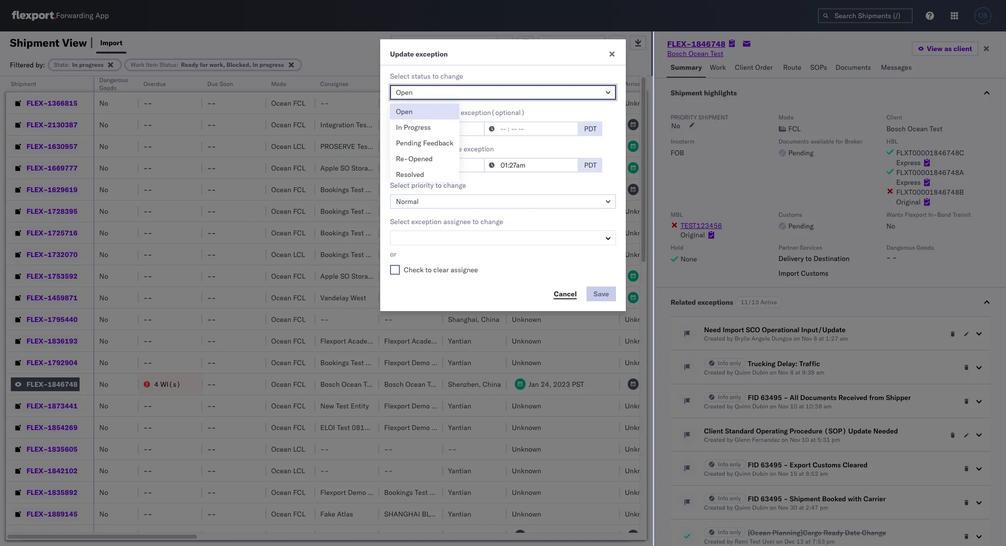 Task type: locate. For each thing, give the bounding box(es) containing it.
0 vertical spatial so
[[340, 163, 350, 172]]

1 vertical spatial for
[[836, 138, 844, 145]]

0 vertical spatial use)
[[409, 163, 426, 172]]

1 jul from the top
[[529, 163, 537, 172]]

resize handle column header for departure date
[[609, 76, 620, 546]]

received
[[839, 393, 868, 402]]

mode inside 'button'
[[271, 80, 286, 87]]

0 vertical spatial feb
[[529, 120, 541, 129]]

1 storage from the top
[[352, 163, 375, 172]]

consignee for flex-1732070
[[366, 250, 399, 259]]

created
[[705, 335, 726, 342], [705, 369, 726, 376], [705, 403, 726, 410], [705, 436, 726, 443], [705, 470, 726, 477], [705, 504, 726, 511], [705, 538, 726, 545]]

actual left the end
[[390, 108, 410, 117]]

flex- down shipment button
[[27, 99, 48, 107]]

feb for feb 08, 2023 pst
[[529, 293, 541, 302]]

2 vertical spatial pending
[[789, 222, 814, 231]]

2 departure from the left
[[512, 80, 539, 87]]

fcl for flex-1669777
[[293, 163, 306, 172]]

demo
[[412, 185, 430, 194], [412, 207, 430, 216], [412, 228, 430, 237], [412, 250, 430, 259], [412, 358, 430, 367], [412, 401, 430, 410], [412, 423, 430, 432], [348, 488, 366, 497]]

fid for fid 63495 - shipment booked with carrier
[[748, 495, 759, 503]]

quinn up standard
[[735, 403, 751, 410]]

shanghai, china for flex-1725716
[[448, 228, 500, 237]]

resize handle column header for mode
[[304, 76, 316, 546]]

1 vertical spatial change
[[444, 181, 466, 190]]

to
[[433, 72, 439, 81], [436, 181, 442, 190], [473, 217, 479, 226], [806, 254, 812, 263], [426, 265, 432, 274]]

0 horizontal spatial academy
[[348, 336, 377, 345]]

6 created from the top
[[705, 504, 726, 511]]

info for trucking delay: traffic
[[718, 359, 729, 367]]

work up the "highlights"
[[710, 63, 726, 72]]

feb left 08, on the bottom
[[529, 293, 541, 302]]

0 vertical spatial goods
[[99, 84, 117, 91]]

cancel
[[554, 289, 577, 298]]

dangerous down wants
[[887, 244, 916, 251]]

ready right the status
[[181, 61, 198, 68]]

fid up the created by quinn dubin on nov 30 at 2:47 pm
[[748, 495, 759, 503]]

flex- down flex-1669777 button on the top left of the page
[[27, 185, 48, 194]]

0 vertical spatial actual
[[390, 108, 410, 117]]

flex- up flex-1835605 button
[[27, 423, 48, 432]]

3 info from the top
[[718, 461, 729, 468]]

ocean for 1459871
[[271, 293, 291, 302]]

3 shanghai, china from the top
[[448, 163, 500, 172]]

client up hbl at the top of page
[[887, 114, 903, 121]]

1 ocean fcl from the top
[[271, 99, 306, 107]]

10 down the 'all'
[[790, 403, 798, 410]]

1 quinn from the top
[[735, 369, 751, 376]]

lcl for yantian
[[293, 466, 305, 475]]

fid 63495 - all documents received from shipper
[[748, 393, 911, 402]]

shanghai, china down 'nhava sheva, india' at top
[[448, 163, 500, 172]]

change
[[441, 72, 463, 81], [444, 181, 466, 190], [481, 217, 503, 226]]

bookings for flex-1725716
[[320, 228, 349, 237]]

jul 03, 2022 15:00 pdt
[[529, 163, 604, 172]]

0 vertical spatial express
[[897, 158, 921, 167]]

only for fid 63495 - export customs cleared
[[730, 461, 741, 468]]

ocean for 1669777
[[271, 163, 291, 172]]

3 select from the top
[[390, 217, 410, 226]]

bookings test consignee for flex-1728395
[[320, 207, 399, 216]]

3 yantian from the top
[[448, 401, 472, 410]]

open
[[396, 107, 413, 116]]

2 63495 from the top
[[761, 461, 782, 470]]

flex-1846748 inside "button"
[[27, 380, 78, 389]]

2 yantian from the top
[[448, 358, 472, 367]]

1 horizontal spatial goods
[[917, 244, 935, 251]]

work inside button
[[710, 63, 726, 72]]

goods inside the dangerous goods
[[99, 84, 117, 91]]

1 horizontal spatial departure
[[512, 80, 539, 87]]

flex- for flex-1846748 "button"
[[27, 380, 48, 389]]

0 vertical spatial select
[[390, 72, 410, 81]]

4 resize handle column header from the left
[[255, 76, 266, 546]]

of up mmm d, yyyy text box
[[444, 145, 450, 153]]

flex-1846748 link
[[668, 39, 726, 49]]

flex- up flex-1459871 button
[[27, 272, 48, 280]]

Search Shipments (/) text field
[[818, 8, 913, 23]]

4 shanghai, from the top
[[448, 185, 480, 194]]

shanghai, china for flex-1728395
[[448, 207, 500, 216]]

1 shanghai, from the top
[[448, 99, 480, 107]]

2 vertical spatial select
[[390, 217, 410, 226]]

user
[[763, 538, 775, 545]]

2 vertical spatial fid
[[748, 495, 759, 503]]

8 down input/update
[[814, 335, 818, 342]]

apple up vandelay
[[320, 272, 339, 280]]

0 horizontal spatial ready
[[181, 61, 198, 68]]

ocean fcl for flex-1889466
[[271, 531, 306, 540]]

2 so from the top
[[340, 272, 350, 280]]

1 vertical spatial 1846748
[[48, 380, 78, 389]]

apple
[[320, 163, 339, 172], [320, 272, 339, 280]]

flex- down 'flex-1795440' button
[[27, 336, 48, 345]]

flex- down flex-1846748 "button"
[[27, 401, 48, 410]]

3 lcl from the top
[[293, 445, 305, 453]]

available
[[811, 138, 835, 145]]

1 info from the top
[[718, 359, 729, 367]]

am right 8:52 at the bottom right
[[820, 470, 829, 477]]

17 ocean fcl from the top
[[271, 531, 306, 540]]

ready
[[181, 61, 198, 68], [824, 529, 844, 537]]

0 horizontal spatial :
[[68, 61, 70, 68]]

1 horizontal spatial ready
[[824, 529, 844, 537]]

by for [ocean planning]cargo ready date change
[[727, 538, 734, 545]]

0 horizontal spatial 8
[[790, 369, 794, 376]]

shipment down arrival date button
[[671, 88, 703, 97]]

co. for 1873441
[[458, 401, 468, 410]]

shipment inside button
[[671, 88, 703, 97]]

1 express from the top
[[897, 158, 921, 167]]

shanghai, china up actual end time of the exception ( optional )
[[448, 99, 500, 107]]

only up remi
[[730, 529, 741, 536]]

progress
[[79, 61, 104, 68], [260, 61, 284, 68]]

in
[[72, 61, 78, 68], [253, 61, 258, 68], [396, 123, 402, 132]]

so for shanghai, china
[[340, 163, 350, 172]]

0 vertical spatial mode
[[271, 80, 286, 87]]

academy right "inc."
[[412, 336, 441, 345]]

quinn down trucking
[[735, 369, 751, 376]]

with
[[848, 495, 862, 503]]

9 ocean fcl from the top
[[271, 315, 306, 324]]

3 ocean lcl from the top
[[271, 445, 305, 453]]

date inside button
[[644, 80, 657, 87]]

-- : -- -- text field
[[484, 158, 579, 173]]

1 lcl from the top
[[293, 142, 305, 151]]

import for import
[[100, 38, 123, 47]]

0 vertical spatial 2023
[[555, 293, 572, 302]]

in progress
[[396, 123, 431, 132]]

0 vertical spatial client
[[735, 63, 754, 72]]

co. for 1725716
[[458, 228, 468, 237]]

shanghai, for flex-1889466
[[448, 531, 480, 540]]

4 only from the top
[[730, 495, 741, 502]]

1 horizontal spatial view
[[927, 44, 943, 53]]

1 vertical spatial express
[[897, 178, 921, 187]]

4 info from the top
[[718, 495, 729, 502]]

client
[[735, 63, 754, 72], [887, 114, 903, 121], [705, 427, 724, 436]]

0 horizontal spatial goods
[[99, 84, 117, 91]]

exception for file exception
[[567, 38, 599, 47]]

departure
[[448, 80, 475, 87], [512, 80, 539, 87]]

created for trucking delay: traffic
[[705, 369, 726, 376]]

1 feb from the top
[[529, 120, 541, 129]]

None checkbox
[[390, 265, 400, 275]]

0 vertical spatial update
[[390, 50, 414, 58]]

bosch ocean test down flex-1846748 link
[[668, 49, 724, 58]]

1 vertical spatial so
[[340, 272, 350, 280]]

1 fid from the top
[[748, 393, 759, 402]]

1 vertical spatial ready
[[824, 529, 844, 537]]

dangerous down import 'button'
[[99, 76, 128, 84]]

shanghai, china for flex-1366815
[[448, 99, 500, 107]]

shanghai, up select exception assignee to change
[[448, 207, 480, 216]]

jul
[[529, 163, 537, 172], [529, 185, 537, 194]]

customs up partner at the right of the page
[[779, 211, 803, 218]]

the right ltd
[[452, 145, 462, 153]]

1 vertical spatial import
[[779, 269, 800, 278]]

flex- inside button
[[27, 120, 48, 129]]

4 ocean lcl from the top
[[271, 466, 305, 475]]

pm
[[832, 436, 841, 443], [820, 504, 829, 511], [827, 538, 835, 545]]

mode button
[[266, 78, 306, 88]]

start
[[412, 145, 427, 153]]

8
[[814, 335, 818, 342], [790, 369, 794, 376]]

info up standard
[[718, 393, 729, 401]]

7 resize handle column header from the left
[[432, 76, 443, 546]]

3 ocean fcl from the top
[[271, 163, 306, 172]]

1 vertical spatial update
[[849, 427, 872, 436]]

date inside button
[[541, 80, 553, 87]]

dangerous inside dangerous goods - -
[[887, 244, 916, 251]]

time
[[426, 108, 439, 117], [429, 145, 442, 153]]

5 shanghai, china from the top
[[448, 207, 500, 216]]

4 dubin from the top
[[753, 504, 769, 511]]

resize handle column header
[[82, 76, 93, 546], [127, 76, 139, 546], [191, 76, 203, 546], [255, 76, 266, 546], [304, 76, 316, 546], [368, 76, 379, 546], [432, 76, 443, 546], [495, 76, 507, 546], [609, 76, 620, 546]]

shanghai bluetech co., ltd
[[384, 510, 487, 518]]

apple so storage (do not use) for shanghai, china
[[320, 163, 426, 172]]

flex- inside "button"
[[27, 380, 48, 389]]

5 by from the top
[[727, 470, 734, 477]]

8 shanghai, china from the top
[[448, 531, 500, 540]]

cancel button
[[548, 287, 583, 301]]

ocean for 1795440
[[271, 315, 291, 324]]

2 vertical spatial pm
[[827, 538, 835, 545]]

import
[[100, 38, 123, 47], [779, 269, 800, 278], [723, 326, 745, 334]]

flexport. image
[[12, 11, 56, 21]]

10 ocean fcl from the top
[[271, 336, 306, 345]]

shipment down filtered
[[11, 80, 36, 87]]

change for select status to change
[[441, 72, 463, 81]]

1 horizontal spatial 8
[[814, 335, 818, 342]]

1 horizontal spatial 1846748
[[692, 39, 726, 49]]

ready up 7:53
[[824, 529, 844, 537]]

goods for dangerous goods
[[99, 84, 117, 91]]

date left change
[[845, 529, 861, 537]]

6 yantian from the top
[[448, 488, 472, 497]]

1 vertical spatial original
[[681, 231, 705, 239]]

am
[[840, 335, 849, 342], [817, 369, 825, 376], [824, 403, 832, 410], [820, 470, 829, 477]]

15,
[[541, 142, 552, 151]]

1 vertical spatial select
[[390, 181, 410, 190]]

bookings for flex-1792904
[[320, 358, 349, 367]]

client inside the client bosch ocean test incoterm fob
[[887, 114, 903, 121]]

inc.
[[398, 336, 410, 345]]

0 horizontal spatial original
[[681, 231, 705, 239]]

procedure
[[790, 427, 823, 436]]

2 (do from the top
[[377, 272, 391, 280]]

only up created by quinn dubin on nov 10 at 10:38 am
[[730, 393, 741, 401]]

2 select from the top
[[390, 181, 410, 190]]

1 horizontal spatial update
[[849, 427, 872, 436]]

shipment view
[[10, 36, 87, 49]]

flexport demo shipper co. for 1792904
[[384, 358, 468, 367]]

0 horizontal spatial 10
[[790, 403, 798, 410]]

info only down glenn
[[718, 461, 741, 468]]

shipper for flex-1728395
[[432, 207, 456, 216]]

(do for shanghai, china
[[377, 163, 391, 172]]

8 inside need import sco operational input/update created by brylle angelo dungca on nov 8 at 1:27 am
[[814, 335, 818, 342]]

apple so storage (do not use) down account
[[320, 163, 426, 172]]

documents inside button
[[836, 63, 872, 72]]

pm right 7:53
[[827, 538, 835, 545]]

1 vertical spatial documents
[[779, 138, 810, 145]]

1 vertical spatial flex-1846748
[[27, 380, 78, 389]]

not for chennai
[[393, 272, 407, 280]]

express for flxt00001846748a
[[897, 178, 921, 187]]

ocean fcl for flex-1792904
[[271, 358, 306, 367]]

documents available for broker
[[779, 138, 863, 145]]

list box
[[390, 104, 460, 182]]

0 horizontal spatial progress
[[79, 61, 104, 68]]

2 use) from the top
[[409, 272, 426, 280]]

import for import customs
[[779, 269, 800, 278]]

client left standard
[[705, 427, 724, 436]]

0 horizontal spatial flex-1846748
[[27, 380, 78, 389]]

client inside client standard operating procedure (sop) update needed created by glenn fernandez on nov 10 at 5:31 pm
[[705, 427, 724, 436]]

1 select from the top
[[390, 72, 410, 81]]

bosch ocean test up new test entity
[[320, 380, 377, 389]]

am right 9:39
[[817, 369, 825, 376]]

4 ocean fcl from the top
[[271, 185, 306, 194]]

0 horizontal spatial 1846748
[[48, 380, 78, 389]]

1 horizontal spatial academy
[[412, 336, 441, 345]]

1 vertical spatial storage
[[352, 272, 375, 280]]

shipper for flex-1725716
[[432, 228, 456, 237]]

flexport demo shipper co.
[[384, 185, 468, 194], [384, 207, 468, 216], [384, 228, 468, 237], [384, 250, 468, 259], [384, 358, 468, 367], [384, 401, 468, 410], [384, 423, 468, 432], [320, 488, 404, 497]]

6 shanghai, china from the top
[[448, 228, 500, 237]]

2023 right 24,
[[553, 380, 571, 389]]

test inside the client bosch ocean test incoterm fob
[[930, 124, 943, 133]]

import inside 'button'
[[100, 38, 123, 47]]

vandelay
[[320, 293, 349, 302]]

8 ocean fcl from the top
[[271, 293, 306, 302]]

0 vertical spatial 1846748
[[692, 39, 726, 49]]

0 horizontal spatial dangerous
[[99, 76, 128, 84]]

4
[[154, 380, 159, 389]]

documents up shipment highlights button
[[836, 63, 872, 72]]

shanghai, china down actual end time of the exception ( optional )
[[448, 120, 500, 129]]

4 by from the top
[[727, 436, 734, 443]]

name
[[407, 80, 422, 87]]

2 jul from the top
[[529, 185, 537, 194]]

2 ocean fcl from the top
[[271, 120, 306, 129]]

dangerous inside the dangerous goods button
[[99, 76, 128, 84]]

: right by:
[[68, 61, 70, 68]]

1 vertical spatial 2023
[[553, 380, 571, 389]]

flexport inside wants flexport in-bond transit no
[[905, 211, 927, 218]]

test inside "link"
[[711, 49, 724, 58]]

fcl for flex-1835892
[[293, 488, 306, 497]]

7 shanghai, from the top
[[448, 315, 480, 324]]

flex- for 'flex-1795440' button
[[27, 315, 48, 324]]

at inside client standard operating procedure (sop) update needed created by glenn fernandez on nov 10 at 5:31 pm
[[811, 436, 816, 443]]

03, for jul
[[539, 163, 550, 172]]

to left clear
[[426, 265, 432, 274]]

on
[[794, 335, 801, 342], [770, 369, 777, 376], [770, 403, 777, 410], [782, 436, 789, 443], [770, 470, 777, 477], [770, 504, 777, 511], [777, 538, 783, 545]]

flex- down flex-1792904 "button"
[[27, 380, 48, 389]]

shanghai, down mmm d, yyyy text box
[[448, 185, 480, 194]]

flexport demo shipper co. for 1873441
[[384, 401, 468, 410]]

on up operating
[[770, 403, 777, 410]]

need
[[705, 326, 721, 334]]

change for select priority to change
[[444, 181, 466, 190]]

assignee down select priority to change
[[444, 217, 471, 226]]

angelo
[[752, 335, 771, 342]]

7 shanghai, china from the top
[[448, 315, 500, 324]]

nov down procedure on the right of the page
[[790, 436, 801, 443]]

3 by from the top
[[727, 403, 734, 410]]

--
[[144, 99, 152, 107], [207, 99, 216, 107], [320, 99, 329, 107], [384, 99, 393, 107], [144, 120, 152, 129], [207, 120, 216, 129], [144, 142, 152, 151], [207, 142, 216, 151], [144, 163, 152, 172], [207, 163, 216, 172], [384, 163, 393, 172], [144, 185, 152, 194], [207, 185, 216, 194], [144, 207, 152, 216], [207, 207, 216, 216], [144, 228, 152, 237], [207, 228, 216, 237], [144, 250, 152, 259], [207, 250, 216, 259], [144, 272, 152, 280], [207, 272, 216, 280], [384, 272, 393, 280], [144, 293, 152, 302], [207, 293, 216, 302], [144, 315, 152, 324], [207, 315, 216, 324], [320, 315, 329, 324], [384, 315, 393, 324], [144, 336, 152, 345], [207, 336, 216, 345], [144, 358, 152, 367], [207, 358, 216, 367], [207, 380, 216, 389], [144, 401, 152, 410], [207, 401, 216, 410], [144, 423, 152, 432], [207, 423, 216, 432], [144, 445, 152, 453], [207, 445, 216, 453], [320, 445, 329, 453], [384, 445, 393, 453], [448, 445, 457, 453], [144, 466, 152, 475], [207, 466, 216, 475], [320, 466, 329, 475], [384, 466, 393, 475], [144, 488, 152, 497], [207, 488, 216, 497], [144, 510, 152, 518], [207, 510, 216, 518], [144, 531, 152, 540], [207, 531, 216, 540]]

1 horizontal spatial flex-1846748
[[668, 39, 726, 49]]

use) left clear
[[409, 272, 426, 280]]

1 apple so storage (do not use) from the top
[[320, 163, 426, 172]]

ocean fcl for flex-1854269
[[271, 423, 306, 432]]

nov inside client standard operating procedure (sop) update needed created by glenn fernandez on nov 10 at 5:31 pm
[[790, 436, 801, 443]]

goods inside dangerous goods - -
[[917, 244, 935, 251]]

client inside button
[[735, 63, 754, 72]]

4 quinn from the top
[[735, 504, 751, 511]]

on right dungca
[[794, 335, 801, 342]]

1836193
[[48, 336, 78, 345]]

0 vertical spatial of
[[441, 108, 447, 117]]

status
[[159, 61, 177, 68]]

4 info only from the top
[[718, 495, 741, 502]]

yantian for (us)
[[448, 336, 472, 345]]

update
[[390, 50, 414, 58], [849, 427, 872, 436]]

0 vertical spatial dangerous
[[99, 76, 128, 84]]

3 dubin from the top
[[753, 470, 769, 477]]

1 vertical spatial customs
[[801, 269, 829, 278]]

flex-1725716 button
[[11, 226, 80, 240]]

0 vertical spatial storage
[[352, 163, 375, 172]]

1846748 inside "button"
[[48, 380, 78, 389]]

fid up created by quinn dubin on nov 15 at 8:52 am
[[748, 461, 759, 470]]

quinn down glenn
[[735, 470, 751, 477]]

0 vertical spatial documents
[[836, 63, 872, 72]]

for
[[200, 61, 208, 68], [836, 138, 844, 145]]

0 vertical spatial original
[[897, 198, 921, 206]]

1 horizontal spatial import
[[723, 326, 745, 334]]

0 vertical spatial apple so storage (do not use)
[[320, 163, 426, 172]]

2 horizontal spatial date
[[845, 529, 861, 537]]

5 info only from the top
[[718, 529, 741, 536]]

1889145
[[48, 510, 78, 518]]

nov for fid 63495 - export customs cleared
[[779, 470, 789, 477]]

8 resize handle column header from the left
[[495, 76, 507, 546]]

change right status
[[441, 72, 463, 81]]

nhava
[[448, 142, 468, 151]]

partner
[[779, 244, 799, 251]]

flex-1792904
[[27, 358, 78, 367]]

0 vertical spatial change
[[441, 72, 463, 81]]

info only for [ocean planning]cargo ready date change
[[718, 529, 741, 536]]

not
[[393, 163, 407, 172], [393, 272, 407, 280]]

by inside need import sco operational input/update created by brylle angelo dungca on nov 8 at 1:27 am
[[727, 335, 734, 342]]

departure left port
[[448, 80, 475, 87]]

shipper for flex-1792904
[[432, 358, 456, 367]]

1 vertical spatial feb
[[529, 293, 541, 302]]

1 horizontal spatial progress
[[260, 61, 284, 68]]

flex- for flex-1630957 button
[[27, 142, 48, 151]]

use) down re-opened
[[409, 163, 426, 172]]

in right blocked,
[[253, 61, 258, 68]]

original up wants
[[897, 198, 921, 206]]

0 vertical spatial the
[[449, 108, 459, 117]]

(do down account
[[377, 163, 391, 172]]

1 vertical spatial 03,
[[543, 531, 554, 540]]

time for end
[[426, 108, 439, 117]]

1 vertical spatial time
[[429, 145, 442, 153]]

3 quinn from the top
[[735, 470, 751, 477]]

4 shanghai, china from the top
[[448, 185, 500, 194]]

flex-1846748 up summary
[[668, 39, 726, 49]]

delivery
[[779, 254, 804, 263]]

05,
[[539, 185, 550, 194]]

import inside need import sco operational input/update created by brylle angelo dungca on nov 8 at 1:27 am
[[723, 326, 745, 334]]

of for end
[[441, 108, 447, 117]]

1 horizontal spatial 10
[[802, 436, 810, 443]]

wi(s)
[[160, 380, 181, 389]]

4 yantian from the top
[[448, 423, 472, 432]]

glenn
[[735, 436, 751, 443]]

2 by from the top
[[727, 369, 734, 376]]

4 created from the top
[[705, 436, 726, 443]]

flex- up flex-1846748 "button"
[[27, 358, 48, 367]]

shanghai, for flex-1366815
[[448, 99, 480, 107]]

date up the 19,
[[541, 80, 553, 87]]

1 not from the top
[[393, 163, 407, 172]]

flex- for flex-1836193 button
[[27, 336, 48, 345]]

7 yantian from the top
[[448, 510, 472, 518]]

0 horizontal spatial work
[[131, 61, 145, 68]]

bosch inside the client bosch ocean test incoterm fob
[[887, 124, 906, 133]]

flex- up flex-1629619 button
[[27, 163, 48, 172]]

flex-1725716
[[27, 228, 78, 237]]

1 (do from the top
[[377, 163, 391, 172]]

19,
[[542, 120, 553, 129]]

0 vertical spatial pending
[[396, 139, 422, 147]]

traffic
[[800, 359, 821, 368]]

2 vertical spatial client
[[705, 427, 724, 436]]

jul down jun on the right
[[529, 163, 537, 172]]

4 lcl from the top
[[293, 466, 305, 475]]

flex- for flex-1753592 button
[[27, 272, 48, 280]]

am for fid 63495 - export customs cleared
[[820, 470, 829, 477]]

shanghai, up ltd.
[[448, 315, 480, 324]]

academy left (us)
[[348, 336, 377, 345]]

shanghai, china up ltd.
[[448, 315, 500, 324]]

(do
[[377, 163, 391, 172], [377, 272, 391, 280]]

2 created from the top
[[705, 369, 726, 376]]

0 vertical spatial pm
[[832, 436, 841, 443]]

1 vertical spatial not
[[393, 272, 407, 280]]

(do down "or" at the left
[[377, 272, 391, 280]]

13 ocean fcl from the top
[[271, 401, 306, 410]]

am down fid 63495 - all documents received from shipper
[[824, 403, 832, 410]]

3 shanghai, from the top
[[448, 163, 480, 172]]

2 resize handle column header from the left
[[127, 76, 139, 546]]

info up the created by quinn dubin on nov 30 at 2:47 pm
[[718, 495, 729, 502]]

so up vandelay west
[[340, 272, 350, 280]]

1 yantian from the top
[[448, 336, 472, 345]]

1 academy from the left
[[348, 336, 377, 345]]

1 horizontal spatial for
[[836, 138, 844, 145]]

0 horizontal spatial date
[[541, 80, 553, 87]]

0 vertical spatial (do
[[377, 163, 391, 172]]

8 shanghai, from the top
[[448, 531, 480, 540]]

flex- for flex-1366815 button
[[27, 99, 48, 107]]

client left order
[[735, 63, 754, 72]]

1 vertical spatial 63495
[[761, 461, 782, 470]]

documents up 10:38
[[801, 393, 837, 402]]

2 academy from the left
[[412, 336, 441, 345]]

documents left available
[[779, 138, 810, 145]]

fid for fid 63495 - export customs cleared
[[748, 461, 759, 470]]

use) for chennai
[[409, 272, 426, 280]]

16 ocean fcl from the top
[[271, 510, 306, 518]]

pending
[[396, 139, 422, 147], [789, 148, 814, 157], [789, 222, 814, 231]]

in inside list box
[[396, 123, 402, 132]]

highlights
[[704, 88, 737, 97]]

2 vertical spatial 63495
[[761, 495, 782, 503]]

resize handle column header for departure port
[[495, 76, 507, 546]]

shanghai, for flex-1629619
[[448, 185, 480, 194]]

1 vertical spatial pending
[[789, 148, 814, 157]]

ocean fcl for flex-1835892
[[271, 488, 306, 497]]

bosch up hbl at the top of page
[[887, 124, 906, 133]]

2 fid from the top
[[748, 461, 759, 470]]

0 vertical spatial 63495
[[761, 393, 782, 402]]

import down delivery on the top right
[[779, 269, 800, 278]]

2 storage from the top
[[352, 272, 375, 280]]

1 vertical spatial the
[[452, 145, 462, 153]]

1 horizontal spatial date
[[644, 80, 657, 87]]

11 ocean fcl from the top
[[271, 358, 306, 367]]

am inside need import sco operational input/update created by brylle angelo dungca on nov 8 at 1:27 am
[[840, 335, 849, 342]]

0 vertical spatial ready
[[181, 61, 198, 68]]

2 vertical spatial documents
[[801, 393, 837, 402]]

no for flex-1873441
[[99, 401, 108, 410]]

6 resize handle column header from the left
[[368, 76, 379, 546]]

check
[[404, 265, 424, 274]]

ocean for 1835892
[[271, 488, 291, 497]]

ocean inside the client bosch ocean test incoterm fob
[[908, 124, 928, 133]]

shanghai, for flex-1669777
[[448, 163, 480, 172]]

lcl for --
[[293, 445, 305, 453]]

not down "or" at the left
[[393, 272, 407, 280]]

info left [ocean
[[718, 529, 729, 536]]

flex- for the flex-1854269 button on the left of the page
[[27, 423, 48, 432]]

by for fid 63495 - all documents received from shipper
[[727, 403, 734, 410]]

change down mmm d, yyyy text box
[[444, 181, 466, 190]]

2 feb from the top
[[529, 293, 541, 302]]

dangerous
[[99, 76, 128, 84], [887, 244, 916, 251]]

quinn
[[735, 369, 751, 376], [735, 403, 751, 410], [735, 470, 751, 477], [735, 504, 751, 511]]

0 vertical spatial not
[[393, 163, 407, 172]]

5 shanghai, from the top
[[448, 207, 480, 216]]

flex- for flex-1629619 button
[[27, 185, 48, 194]]

consignee inside 'button'
[[320, 80, 349, 87]]

flexport for 1732070
[[384, 250, 410, 259]]

goods down state : in progress
[[99, 84, 117, 91]]

state : in progress
[[54, 61, 104, 68]]

demo for 1792904
[[412, 358, 430, 367]]

fcl for flex-2130387
[[293, 120, 306, 129]]

select for select exception assignee to change
[[390, 217, 410, 226]]

dangerous goods - -
[[887, 244, 935, 262]]

resolved
[[396, 170, 424, 179]]

shanghai, for flex-2130387
[[448, 120, 480, 129]]

0 vertical spatial fid
[[748, 393, 759, 402]]

dangerous for dangerous goods - -
[[887, 244, 916, 251]]

status
[[412, 72, 431, 81]]

need import sco operational input/update created by brylle angelo dungca on nov 8 at 1:27 am
[[705, 326, 849, 342]]

in right state
[[72, 61, 78, 68]]

due soon
[[207, 80, 233, 87]]

5 ocean fcl from the top
[[271, 207, 306, 216]]

shipper for flex-1732070
[[432, 250, 456, 259]]

3 created from the top
[[705, 403, 726, 410]]

no inside wants flexport in-bond transit no
[[887, 222, 896, 231]]

flex- up "flex-1725716" button
[[27, 207, 48, 216]]

5 resize handle column header from the left
[[304, 76, 316, 546]]

MMM D, YYYY text field
[[390, 158, 485, 173]]

1 vertical spatial 8
[[790, 369, 794, 376]]

no for flex-1728395
[[99, 207, 108, 216]]

1 vertical spatial use)
[[409, 272, 426, 280]]

info only for fid 63495 - shipment booked with carrier
[[718, 495, 741, 502]]

2 apple from the top
[[320, 272, 339, 280]]

flex- down flex-2130387 button
[[27, 142, 48, 151]]

select
[[390, 72, 410, 81], [390, 181, 410, 190], [390, 217, 410, 226]]

shipment inside button
[[11, 80, 36, 87]]

at
[[819, 335, 825, 342], [796, 369, 801, 376], [799, 403, 805, 410], [811, 436, 816, 443], [799, 470, 805, 477], [799, 504, 805, 511], [806, 538, 811, 545]]

2 info only from the top
[[718, 393, 741, 401]]

15 ocean fcl from the top
[[271, 488, 306, 497]]

file exception
[[553, 38, 599, 47]]

ocean fcl for flex-1459871
[[271, 293, 306, 302]]

2 quinn from the top
[[735, 403, 751, 410]]

pdt
[[585, 124, 597, 133], [594, 142, 606, 151], [585, 161, 597, 170], [592, 163, 604, 172], [571, 185, 583, 194]]

6 by from the top
[[727, 504, 734, 511]]

1 only from the top
[[730, 359, 741, 367]]

bookings for flex-1629619
[[320, 185, 349, 194]]

1 vertical spatial of
[[444, 145, 450, 153]]

Search... text field
[[391, 35, 498, 50]]

fcl for flex-1873441
[[293, 401, 306, 410]]

1 dubin from the top
[[753, 369, 769, 376]]

jul left the 05,
[[529, 185, 537, 194]]

apple so storage (do not use) for chennai
[[320, 272, 426, 280]]

1 vertical spatial goods
[[917, 244, 935, 251]]

os button
[[972, 4, 995, 27]]

5 created from the top
[[705, 470, 726, 477]]

shanghai, china down select exception assignee to change
[[448, 228, 500, 237]]

12 ocean fcl from the top
[[271, 380, 306, 389]]

customs up 8:52 at the bottom right
[[813, 461, 841, 470]]

2 apple so storage (do not use) from the top
[[320, 272, 426, 280]]

2 not from the top
[[393, 272, 407, 280]]

1 vertical spatial mode
[[779, 114, 794, 121]]

1 departure from the left
[[448, 80, 475, 87]]

7 ocean fcl from the top
[[271, 272, 306, 280]]

nov left 15
[[779, 470, 789, 477]]

9:39
[[802, 369, 815, 376]]

goods down wants flexport in-bond transit no
[[917, 244, 935, 251]]

flex- up flex-1836193 button
[[27, 315, 48, 324]]

nov up operating
[[779, 403, 789, 410]]

only
[[730, 359, 741, 367], [730, 393, 741, 401], [730, 461, 741, 468], [730, 495, 741, 502], [730, 529, 741, 536]]

pending for documents available for broker
[[789, 148, 814, 157]]

select left status
[[390, 72, 410, 81]]

shanghai, for flex-1795440
[[448, 315, 480, 324]]

cleared
[[843, 461, 868, 470]]

0 horizontal spatial import
[[100, 38, 123, 47]]

2 horizontal spatial client
[[887, 114, 903, 121]]

end
[[412, 108, 424, 117]]

apple so storage (do not use) up west
[[320, 272, 426, 280]]

0 horizontal spatial departure
[[448, 80, 475, 87]]

1 vertical spatial apple
[[320, 272, 339, 280]]

8:52
[[806, 470, 819, 477]]

2 horizontal spatial in
[[396, 123, 402, 132]]

1 actual from the top
[[390, 108, 410, 117]]

fcl for flex-1795440
[[293, 315, 306, 324]]



Task type: describe. For each thing, give the bounding box(es) containing it.
client for order
[[735, 63, 754, 72]]

created for [ocean planning]cargo ready date change
[[705, 538, 726, 545]]

consignee for flex-1725716
[[366, 228, 399, 237]]

2 vertical spatial customs
[[813, 461, 841, 470]]

update inside client standard operating procedure (sop) update needed created by glenn fernandez on nov 10 at 5:31 pm
[[849, 427, 872, 436]]

pm inside client standard operating procedure (sop) update needed created by glenn fernandez on nov 10 at 5:31 pm
[[832, 436, 841, 443]]

consignee button
[[316, 78, 370, 88]]

nov inside need import sco operational input/update created by brylle angelo dungca on nov 8 at 1:27 am
[[802, 335, 813, 342]]

flexport demo shipper co. for 1732070
[[384, 250, 468, 259]]

incoterm
[[671, 138, 695, 145]]

Normal text field
[[390, 194, 616, 209]]

2023 for 24,
[[553, 380, 571, 389]]

bookings test consignee for flex-1792904
[[320, 358, 399, 367]]

shipper for flex-1629619
[[432, 185, 456, 194]]

operational
[[762, 326, 800, 334]]

dubin for fid 63495 - all documents received from shipper
[[753, 403, 769, 410]]

ocean for 1728395
[[271, 207, 291, 216]]

ocean for 1792904
[[271, 358, 291, 367]]

bosch ocean test link
[[668, 49, 724, 58]]

1 horizontal spatial original
[[897, 198, 921, 206]]

0 vertical spatial customs
[[779, 211, 803, 218]]

pdt right 15:00
[[592, 163, 604, 172]]

feb 19, 2022 11:00 pst
[[529, 120, 607, 129]]

ocean lcl for nhava sheva, india
[[271, 142, 305, 151]]

nov for trucking delay: traffic
[[779, 369, 789, 376]]

created by remi test user on dec 12 at 7:53 pm
[[705, 538, 835, 545]]

only for fid 63495 - all documents received from shipper
[[730, 393, 741, 401]]

0 horizontal spatial view
[[62, 36, 87, 49]]

to down services
[[806, 254, 812, 263]]

at inside need import sco operational input/update created by brylle angelo dungca on nov 8 at 1:27 am
[[819, 335, 825, 342]]

change
[[862, 529, 887, 537]]

flex-1842102
[[27, 466, 78, 475]]

fcl for flex-1753592
[[293, 272, 306, 280]]

china for flex-1846748
[[483, 380, 501, 389]]

info for fid 63495 - all documents received from shipper
[[718, 393, 729, 401]]

client for bosch
[[887, 114, 903, 121]]

work,
[[209, 61, 225, 68]]

ocean for 1836193
[[271, 336, 291, 345]]

0 vertical spatial flex-1846748
[[668, 39, 726, 49]]

flex-1459871
[[27, 293, 78, 302]]

no for flex-1846748
[[99, 380, 108, 389]]

shanghai, china for flex-2130387
[[448, 120, 500, 129]]

fid for fid 63495 - all documents received from shipper
[[748, 393, 759, 402]]

bosch inside "link"
[[668, 49, 687, 58]]

feb for feb 19, 2022 11:00 pst
[[529, 120, 541, 129]]

ocean fcl for flex-1846748
[[271, 380, 306, 389]]

yantian for 081801
[[448, 423, 472, 432]]

1 resize handle column header from the left
[[82, 76, 93, 546]]

created by quinn dubin on nov 10 at 10:38 am
[[705, 403, 832, 410]]

7:53
[[813, 538, 825, 545]]

to right status
[[433, 72, 439, 81]]

no for flex-1842102
[[99, 466, 108, 475]]

view as client button
[[912, 41, 979, 56]]

2 lcl from the top
[[293, 250, 305, 259]]

flexport for 1725716
[[384, 228, 410, 237]]

fcl for flex-1725716
[[293, 228, 306, 237]]

by inside client standard operating procedure (sop) update needed created by glenn fernandez on nov 10 at 5:31 pm
[[727, 436, 734, 443]]

08,
[[542, 293, 553, 302]]

supply
[[414, 142, 435, 151]]

on left 30
[[770, 504, 777, 511]]

flex-2130387
[[27, 120, 78, 129]]

import customs
[[779, 269, 829, 278]]

flex- for flex-1889466 "button"
[[27, 531, 48, 540]]

as
[[945, 44, 952, 53]]

flex- for flex-1873441 button
[[27, 401, 48, 410]]

ocean fcl for flex-1889145
[[271, 510, 306, 518]]

at left 9:39
[[796, 369, 801, 376]]

work item status : ready for work, blocked, in progress
[[131, 61, 284, 68]]

fake atlas
[[320, 510, 353, 518]]

ocean for 1842102
[[271, 466, 291, 475]]

dubin for trucking delay: traffic
[[753, 369, 769, 376]]

client bosch ocean test incoterm fob
[[671, 114, 943, 157]]

flex-1846748 button
[[11, 377, 80, 391]]

pdt down 15:00
[[571, 185, 583, 194]]

optional
[[496, 108, 521, 117]]

client standard operating procedure (sop) update needed created by glenn fernandez on nov 10 at 5:31 pm
[[705, 427, 899, 443]]

flexport demo shipper co. for 1854269
[[384, 423, 468, 432]]

0 vertical spatial assignee
[[444, 217, 471, 226]]

created inside need import sco operational input/update created by brylle angelo dungca on nov 8 at 1:27 am
[[705, 335, 726, 342]]

co. for 1728395
[[458, 207, 468, 216]]

no for flex-1753592
[[99, 272, 108, 280]]

china for flex-1889466
[[481, 531, 500, 540]]

1 : from the left
[[68, 61, 70, 68]]

no for flex-1854269
[[99, 423, 108, 432]]

at right 15
[[799, 470, 805, 477]]

to right priority
[[436, 181, 442, 190]]

1 horizontal spatial in
[[253, 61, 258, 68]]

bond
[[938, 211, 952, 218]]

no for flex-1669777
[[99, 163, 108, 172]]

5 yantian from the top
[[448, 466, 472, 475]]

port
[[477, 80, 488, 87]]

select exception assignee to change
[[390, 217, 503, 226]]

priority
[[671, 114, 697, 121]]

MMM D, YYYY text field
[[390, 121, 485, 136]]

2 vertical spatial change
[[481, 217, 503, 226]]

1 progress from the left
[[79, 61, 104, 68]]

flex-1630957 button
[[11, 139, 80, 153]]

1 horizontal spatial dec
[[785, 538, 796, 545]]

india
[[493, 142, 508, 151]]

at right 30
[[799, 504, 805, 511]]

priority shipment
[[671, 114, 729, 121]]

2 ocean lcl from the top
[[271, 250, 305, 259]]

academy for (sz)
[[412, 336, 441, 345]]

entity
[[351, 401, 369, 410]]

client order
[[735, 63, 773, 72]]

soon
[[220, 80, 233, 87]]

1459871
[[48, 293, 78, 302]]

on inside need import sco operational input/update created by brylle angelo dungca on nov 8 at 1:27 am
[[794, 335, 801, 342]]

co. for 1854269
[[458, 423, 468, 432]]

the for end
[[449, 108, 459, 117]]

bosch ocean test down shanghai
[[384, 531, 441, 540]]

shipment highlights
[[671, 88, 737, 97]]

flex-1732070
[[27, 250, 78, 259]]

goods for dangerous goods - -
[[917, 244, 935, 251]]

fernandez
[[753, 436, 780, 443]]

jun 15, 2022 12:30 pdt
[[529, 142, 606, 151]]

1366815
[[48, 99, 78, 107]]

pdt down 12:30
[[585, 161, 597, 170]]

bosch ocean test down atlas
[[320, 531, 377, 540]]

flexport for 1836193
[[384, 336, 410, 345]]

info only for fid 63495 - all documents received from shipper
[[718, 393, 741, 401]]

30
[[790, 504, 798, 511]]

shipment up the 2:47
[[790, 495, 821, 503]]

nov for fid 63495 - all documents received from shipper
[[779, 403, 789, 410]]

shipper inside button
[[384, 80, 405, 87]]

bosch up new
[[320, 380, 340, 389]]

opened
[[409, 154, 433, 163]]

11/13
[[741, 298, 759, 306]]

ltd
[[437, 142, 447, 151]]

view inside button
[[927, 44, 943, 53]]

ocean for 2130387
[[271, 120, 291, 129]]

created by quinn dubin on nov 15 at 8:52 am
[[705, 470, 829, 477]]

shanghai, china for flex-1889466
[[448, 531, 500, 540]]

express for flxt00001846748c
[[897, 158, 921, 167]]

flex- for flex-1835605 button
[[27, 445, 48, 453]]

forwarding app
[[56, 11, 109, 20]]

not for shanghai, china
[[393, 163, 407, 172]]

ocean fcl for flex-1836193
[[271, 336, 306, 345]]

shanghai, china for flex-1669777
[[448, 163, 500, 172]]

-- : -- -- text field
[[484, 121, 579, 136]]

ocean fcl for flex-1753592
[[271, 272, 306, 280]]

china for flex-2130387
[[481, 120, 500, 129]]

2 : from the left
[[177, 61, 179, 68]]

fake
[[320, 510, 335, 518]]

flex-1835605 button
[[11, 442, 80, 456]]

fcl for flex-1366815
[[293, 99, 306, 107]]

select status to change
[[390, 72, 463, 81]]

fcl for flex-1792904
[[293, 358, 306, 367]]

shanghai, for flex-1728395
[[448, 207, 480, 216]]

2022 for 12:30
[[554, 142, 571, 151]]

storage for chennai
[[352, 272, 375, 280]]

nhava sheva, india
[[448, 142, 508, 151]]

departure port
[[448, 80, 488, 87]]

shenzhen,
[[448, 380, 481, 389]]

ocean fcl for flex-1728395
[[271, 207, 306, 216]]

flxt00001846748a
[[897, 168, 965, 177]]

lcl for nhava sheva, india
[[293, 142, 305, 151]]

at right 12
[[806, 538, 811, 545]]

os
[[979, 12, 988, 19]]

booked
[[823, 495, 847, 503]]

flex-1630957
[[27, 142, 78, 151]]

yantian for consignee
[[448, 358, 472, 367]]

order
[[756, 63, 773, 72]]

exception for select exception assignee to change
[[412, 217, 442, 226]]

pdt up 12:30
[[585, 124, 597, 133]]

0 horizontal spatial dec
[[529, 531, 541, 540]]

co.,
[[459, 510, 473, 518]]

hold
[[671, 244, 684, 251]]

forwarding app link
[[12, 11, 109, 21]]

no for flex-1889466
[[99, 531, 108, 540]]

on down 'trucking delay: traffic'
[[770, 369, 777, 376]]

flex-1873441
[[27, 401, 78, 410]]

academy for (us)
[[348, 336, 377, 345]]

bosch ocean test down "inc."
[[384, 380, 441, 389]]

03, for dec
[[543, 531, 554, 540]]

co. for 1732070
[[458, 250, 468, 259]]

list box containing open
[[390, 104, 460, 182]]

3 resize handle column header from the left
[[191, 76, 203, 546]]

15
[[790, 470, 798, 477]]

2 progress from the left
[[260, 61, 284, 68]]

(sop)
[[825, 427, 847, 436]]

1 vertical spatial assignee
[[451, 265, 478, 274]]

priority
[[412, 181, 434, 190]]

pdt right 12:30
[[594, 142, 606, 151]]

route
[[784, 63, 802, 72]]

no for flex-1629619
[[99, 185, 108, 194]]

pst for jan 24, 2023 pst
[[572, 380, 584, 389]]

1728395
[[48, 207, 78, 216]]

0 vertical spatial 10
[[790, 403, 798, 410]]

date for arrival date
[[644, 80, 657, 87]]

no for flex-1835605
[[99, 445, 108, 453]]

11/13 active
[[741, 298, 778, 306]]

import button
[[96, 31, 126, 54]]

flex-1753592 button
[[11, 269, 80, 283]]

on left 15
[[770, 470, 777, 477]]

exception for update exception
[[416, 50, 448, 58]]

filtered by:
[[10, 60, 45, 69]]

1 vertical spatial pm
[[820, 504, 829, 511]]

flex- for flex-1792904 "button"
[[27, 358, 48, 367]]

bookings test consignee for flex-1629619
[[320, 185, 399, 194]]

shipment
[[699, 114, 729, 121]]

10 inside client standard operating procedure (sop) update needed created by glenn fernandez on nov 10 at 5:31 pm
[[802, 436, 810, 443]]

ocean inside "link"
[[689, 49, 709, 58]]

1 horizontal spatial mode
[[779, 114, 794, 121]]

demo for 1732070
[[412, 250, 430, 259]]

client for standard
[[705, 427, 724, 436]]

ltd.
[[461, 336, 473, 345]]

0 horizontal spatial in
[[72, 61, 78, 68]]

related
[[671, 298, 696, 307]]

bosch down shanghai
[[384, 531, 404, 540]]

1795440
[[48, 315, 78, 324]]

bookings test consignee for flex-1725716
[[320, 228, 399, 237]]

on right the user
[[777, 538, 783, 545]]

shenzhen, china
[[448, 380, 501, 389]]

shanghai, china for flex-1795440
[[448, 315, 500, 324]]

flex- up summary
[[668, 39, 692, 49]]

ocean for 1846748
[[271, 380, 291, 389]]

flex-1889145
[[27, 510, 78, 518]]

fcl for flex-1889466
[[293, 531, 306, 540]]

created inside client standard operating procedure (sop) update needed created by glenn fernandez on nov 10 at 5:31 pm
[[705, 436, 726, 443]]

flex-1889145 button
[[11, 507, 80, 521]]

0 horizontal spatial update
[[390, 50, 414, 58]]

documents button
[[832, 58, 878, 78]]

on inside client standard operating procedure (sop) update needed created by glenn fernandez on nov 10 at 5:31 pm
[[782, 436, 789, 443]]

bosch down (us)
[[384, 380, 404, 389]]

flex-1835892 button
[[11, 485, 80, 499]]

Open text field
[[390, 85, 616, 100]]

1854269
[[48, 423, 78, 432]]

flexport for 1854269
[[384, 423, 410, 432]]

0 horizontal spatial for
[[200, 61, 208, 68]]

apple for chennai
[[320, 272, 339, 280]]

view as client
[[927, 44, 973, 53]]

hbl
[[887, 138, 898, 145]]

fcl for flex-1889145
[[293, 510, 306, 518]]

blocked,
[[227, 61, 251, 68]]

fcl for flex-1846748
[[293, 380, 306, 389]]

to down normal text box
[[473, 217, 479, 226]]

flex-1836193
[[27, 336, 78, 345]]

(
[[491, 108, 496, 117]]

bosch down 'fake'
[[320, 531, 340, 540]]

2022 for 15:00
[[552, 163, 569, 172]]

1629619
[[48, 185, 78, 194]]

at left 10:38
[[799, 403, 805, 410]]

re-
[[396, 154, 409, 163]]

ocean for 1629619
[[271, 185, 291, 194]]

in-
[[929, 211, 938, 218]]

china for flex-1366815
[[481, 99, 500, 107]]



Task type: vqa. For each thing, say whether or not it's contained in the screenshot.
Ocean
yes



